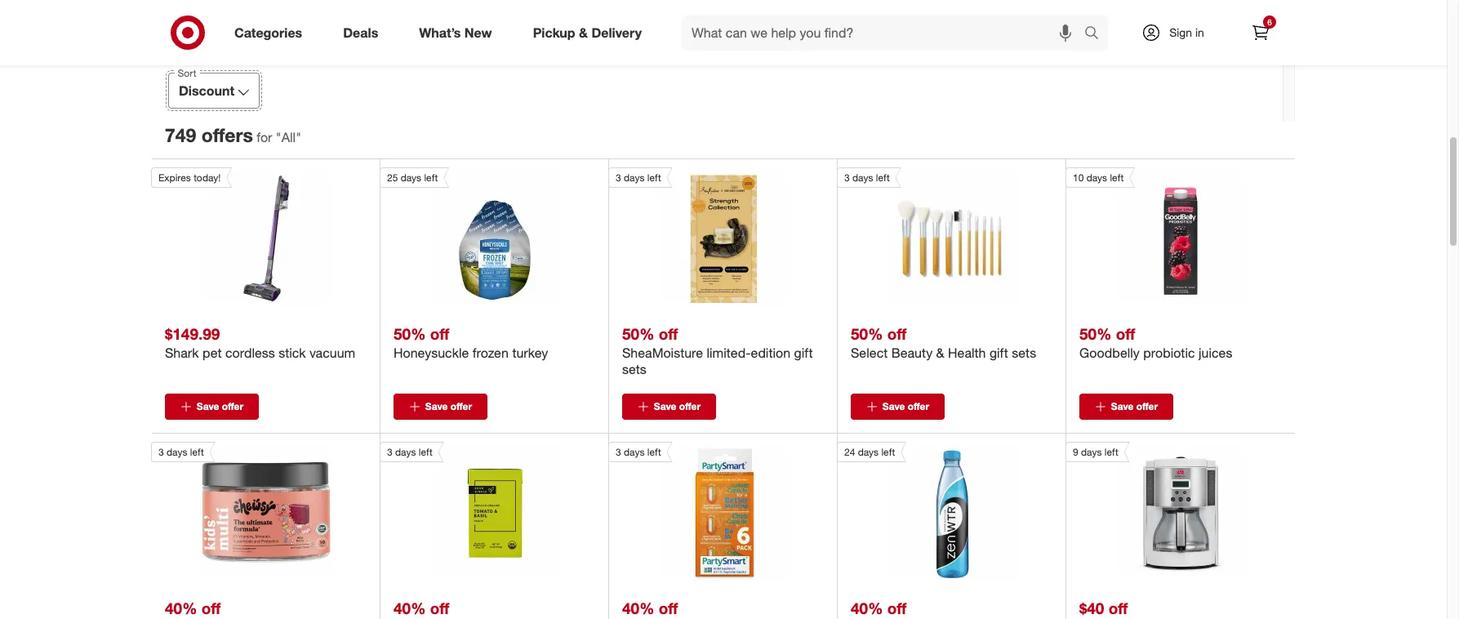 Task type: vqa. For each thing, say whether or not it's contained in the screenshot.
"Report"
no



Task type: describe. For each thing, give the bounding box(es) containing it.
1 " from the left
[[276, 129, 282, 146]]

50% for 50% off goodbelly probiotic juices
[[1080, 324, 1112, 343]]

frozen
[[473, 345, 509, 361]]

tech
[[801, 0, 828, 17]]

pet
[[203, 345, 222, 361]]

40% off for 1st 40% off button from right
[[851, 599, 907, 618]]

40% off for 2nd 40% off button from right
[[622, 599, 678, 618]]

goodbelly
[[1080, 345, 1140, 361]]

juices
[[1199, 345, 1233, 361]]

what's new link
[[405, 15, 513, 51]]

save for 50% off select beauty & health gift sets
[[883, 400, 905, 413]]

expires today!
[[158, 172, 221, 184]]

limited-
[[707, 345, 751, 361]]

off inside button
[[1109, 599, 1128, 618]]

today!
[[194, 172, 221, 184]]

$149.99 shark pet cordless stick vacuum
[[165, 324, 356, 361]]

categories
[[234, 24, 302, 41]]

10 days left
[[1073, 172, 1124, 184]]

beauty
[[892, 345, 933, 361]]

40% for 1st 40% off button from right
[[851, 599, 883, 618]]

sign in link
[[1128, 15, 1230, 51]]

& for pickup
[[579, 24, 588, 41]]

categories link
[[221, 15, 323, 51]]

1 40% off button from the left
[[165, 584, 367, 619]]

household supplies button
[[589, 0, 666, 37]]

sports
[[897, 19, 936, 35]]

50% for 50% off honeysuckle frozen turkey
[[394, 324, 426, 343]]

3 40% off button from the left
[[622, 584, 824, 619]]

sign
[[1170, 25, 1193, 39]]

select
[[851, 345, 888, 361]]

entertainment
[[782, 19, 865, 35]]

25 days left
[[387, 172, 438, 184]]

10
[[1073, 172, 1084, 184]]

pickup & delivery link
[[519, 15, 663, 51]]

24 days left button
[[837, 442, 1018, 579]]

24 days left
[[845, 446, 896, 458]]

offer for 50% off sheamoisture limited-edition gift sets
[[679, 400, 701, 413]]

50% off honeysuckle frozen turkey
[[394, 324, 548, 361]]

tech & entertainment button
[[782, 0, 865, 37]]

pickup & delivery
[[533, 24, 642, 41]]

save for 50% off sheamoisture limited-edition gift sets
[[654, 400, 677, 413]]

gift inside 50% off sheamoisture limited-edition gift sets
[[794, 345, 813, 361]]

new
[[465, 24, 492, 41]]

household
[[596, 0, 659, 17]]

pets button
[[685, 0, 762, 37]]

& inside 50% off select beauty & health gift sets
[[937, 345, 945, 361]]

offer for 50% off honeysuckle frozen turkey
[[451, 400, 472, 413]]

save offer for 50% off goodbelly probiotic juices
[[1112, 400, 1158, 413]]

save offer button for 50% off goodbelly probiotic juices
[[1080, 394, 1174, 420]]

gift inside 50% off select beauty & health gift sets
[[990, 345, 1009, 361]]

deals link
[[329, 15, 399, 51]]

sets inside 50% off select beauty & health gift sets
[[1012, 345, 1037, 361]]

turkey
[[513, 345, 548, 361]]

save offer button for $149.99 shark pet cordless stick vacuum
[[165, 394, 259, 420]]

deals
[[343, 24, 378, 41]]

sets inside 50% off sheamoisture limited-edition gift sets
[[622, 361, 647, 377]]

save for 50% off honeysuckle frozen turkey
[[425, 400, 448, 413]]

off inside 50% off goodbelly probiotic juices
[[1116, 324, 1136, 343]]

offer for $149.99 shark pet cordless stick vacuum
[[222, 400, 244, 413]]

s
[[243, 124, 253, 146]]

24
[[845, 446, 856, 458]]

save for 50% off goodbelly probiotic juices
[[1112, 400, 1134, 413]]

25
[[387, 172, 398, 184]]

offer right 749
[[202, 124, 243, 146]]

in
[[1196, 25, 1205, 39]]

6
[[1268, 17, 1273, 27]]

health
[[949, 345, 986, 361]]

what's
[[419, 24, 461, 41]]

discount button
[[168, 73, 260, 109]]

toys & sports button
[[878, 0, 955, 37]]

save offer for 50% off honeysuckle frozen turkey
[[425, 400, 472, 413]]

50% off sheamoisture limited-edition gift sets
[[622, 324, 813, 377]]

delivery
[[592, 24, 642, 41]]

expires today! button
[[151, 168, 332, 305]]

& for tech
[[832, 0, 840, 17]]



Task type: locate. For each thing, give the bounding box(es) containing it.
search button
[[1077, 15, 1117, 54]]

5 save from the left
[[1112, 400, 1134, 413]]

40% off button
[[165, 584, 367, 619], [394, 584, 596, 619], [622, 584, 824, 619], [851, 584, 1053, 619]]

1 gift from the left
[[794, 345, 813, 361]]

50% inside 50% off honeysuckle frozen turkey
[[394, 324, 426, 343]]

50% off goodbelly probiotic juices
[[1080, 324, 1233, 361]]

off inside 50% off sheamoisture limited-edition gift sets
[[659, 324, 678, 343]]

tech & entertainment
[[782, 0, 865, 35]]

save offer for $149.99 shark pet cordless stick vacuum
[[197, 400, 244, 413]]

1 horizontal spatial "
[[296, 129, 301, 146]]

1 40% off from the left
[[165, 599, 221, 618]]

save offer button down honeysuckle
[[394, 394, 488, 420]]

gift right health
[[990, 345, 1009, 361]]

50% off select beauty & health gift sets
[[851, 324, 1037, 361]]

1 horizontal spatial sets
[[1012, 345, 1037, 361]]

3 save offer button from the left
[[622, 394, 716, 420]]

save offer down goodbelly
[[1112, 400, 1158, 413]]

2 40% off button from the left
[[394, 584, 596, 619]]

40% for 2nd 40% off button from left
[[394, 599, 426, 618]]

$149.99
[[165, 324, 220, 343]]

save offer button for 50% off select beauty & health gift sets
[[851, 394, 945, 420]]

40% off
[[165, 599, 221, 618], [394, 599, 450, 618], [622, 599, 678, 618], [851, 599, 907, 618]]

& inside the "tech & entertainment"
[[832, 0, 840, 17]]

0 horizontal spatial sets
[[622, 361, 647, 377]]

50% up the select
[[851, 324, 883, 343]]

save offer button down pet
[[165, 394, 259, 420]]

save offer button for 50% off honeysuckle frozen turkey
[[394, 394, 488, 420]]

"
[[276, 129, 282, 146], [296, 129, 301, 146]]

save offer button down sheamoisture
[[622, 394, 716, 420]]

2 50% from the left
[[622, 324, 655, 343]]

save offer
[[197, 400, 244, 413], [425, 400, 472, 413], [654, 400, 701, 413], [883, 400, 930, 413], [1112, 400, 1158, 413]]

5 save offer button from the left
[[1080, 394, 1174, 420]]

probiotic
[[1144, 345, 1196, 361]]

offer
[[202, 124, 243, 146], [222, 400, 244, 413], [451, 400, 472, 413], [679, 400, 701, 413], [908, 400, 930, 413], [1137, 400, 1158, 413]]

for
[[257, 129, 272, 146]]

offer down cordless
[[222, 400, 244, 413]]

9
[[1073, 446, 1079, 458]]

50% up goodbelly
[[1080, 324, 1112, 343]]

save offer down pet
[[197, 400, 244, 413]]

40%
[[165, 599, 197, 618], [394, 599, 426, 618], [622, 599, 655, 618], [851, 599, 883, 618]]

3 save offer from the left
[[654, 400, 701, 413]]

save offer for 50% off select beauty & health gift sets
[[883, 400, 930, 413]]

50% for 50% off sheamoisture limited-edition gift sets
[[622, 324, 655, 343]]

1 40% from the left
[[165, 599, 197, 618]]

50%
[[394, 324, 426, 343], [622, 324, 655, 343], [851, 324, 883, 343], [1080, 324, 1112, 343]]

cordless
[[225, 345, 275, 361]]

$40 off
[[1080, 599, 1128, 618]]

50% inside 50% off goodbelly probiotic juices
[[1080, 324, 1112, 343]]

0 horizontal spatial gift
[[794, 345, 813, 361]]

4 save offer from the left
[[883, 400, 930, 413]]

3 40% from the left
[[622, 599, 655, 618]]

3
[[616, 172, 621, 184], [845, 172, 850, 184], [158, 446, 164, 458], [387, 446, 393, 458], [616, 446, 621, 458]]

sheamoisture
[[622, 345, 703, 361]]

6 link
[[1243, 15, 1279, 51]]

pets
[[711, 0, 737, 17]]

vacuum
[[310, 345, 356, 361]]

discount
[[179, 83, 235, 99]]

offer for 50% off select beauty & health gift sets
[[908, 400, 930, 413]]

save offer button for 50% off sheamoisture limited-edition gift sets
[[622, 394, 716, 420]]

what's new
[[419, 24, 492, 41]]

save for $149.99 shark pet cordless stick vacuum
[[197, 400, 219, 413]]

offer for 50% off goodbelly probiotic juices
[[1137, 400, 1158, 413]]

save offer button up 9 days left
[[1080, 394, 1174, 420]]

2 40% from the left
[[394, 599, 426, 618]]

2 save from the left
[[425, 400, 448, 413]]

stick
[[279, 345, 306, 361]]

offer down sheamoisture
[[679, 400, 701, 413]]

3 50% from the left
[[851, 324, 883, 343]]

& right pickup
[[579, 24, 588, 41]]

& for toys
[[927, 0, 936, 17]]

toys & sports
[[897, 0, 936, 35]]

supplies
[[602, 19, 653, 35]]

40% for 2nd 40% off button from right
[[622, 599, 655, 618]]

offer down probiotic
[[1137, 400, 1158, 413]]

expires
[[158, 172, 191, 184]]

household supplies
[[596, 0, 659, 35]]

save offer button
[[165, 394, 259, 420], [394, 394, 488, 420], [622, 394, 716, 420], [851, 394, 945, 420], [1080, 394, 1174, 420]]

& right toys
[[927, 0, 936, 17]]

25 days left button
[[380, 168, 561, 305]]

save offer down honeysuckle
[[425, 400, 472, 413]]

$40 off button
[[1080, 584, 1283, 619]]

pickup
[[533, 24, 576, 41]]

save offer for 50% off sheamoisture limited-edition gift sets
[[654, 400, 701, 413]]

save offer button up 24 days left
[[851, 394, 945, 420]]

edition
[[751, 345, 791, 361]]

honeysuckle
[[394, 345, 469, 361]]

1 save from the left
[[197, 400, 219, 413]]

749
[[165, 124, 196, 146]]

save
[[197, 400, 219, 413], [425, 400, 448, 413], [654, 400, 677, 413], [883, 400, 905, 413], [1112, 400, 1134, 413]]

off inside 50% off select beauty & health gift sets
[[888, 324, 907, 343]]

1 horizontal spatial gift
[[990, 345, 1009, 361]]

3 days left button
[[609, 168, 790, 305], [837, 168, 1018, 305], [151, 442, 332, 579], [380, 442, 561, 579], [609, 442, 790, 579]]

4 40% off from the left
[[851, 599, 907, 618]]

& inside pickup & delivery 'link'
[[579, 24, 588, 41]]

50% inside 50% off select beauty & health gift sets
[[851, 324, 883, 343]]

2 save offer button from the left
[[394, 394, 488, 420]]

4 save from the left
[[883, 400, 905, 413]]

& left health
[[937, 345, 945, 361]]

50% for 50% off select beauty & health gift sets
[[851, 324, 883, 343]]

10 days left button
[[1066, 168, 1247, 305]]

save down pet
[[197, 400, 219, 413]]

all
[[282, 129, 296, 146]]

& inside the toys & sports
[[927, 0, 936, 17]]

off
[[430, 324, 450, 343], [659, 324, 678, 343], [888, 324, 907, 343], [1116, 324, 1136, 343], [201, 599, 221, 618], [430, 599, 450, 618], [659, 599, 678, 618], [888, 599, 907, 618], [1109, 599, 1128, 618]]

1 save offer button from the left
[[165, 394, 259, 420]]

save up 9 days left
[[1112, 400, 1134, 413]]

search
[[1077, 26, 1117, 42]]

40% off for 1st 40% off button from left
[[165, 599, 221, 618]]

&
[[832, 0, 840, 17], [927, 0, 936, 17], [579, 24, 588, 41], [937, 345, 945, 361]]

40% for 1st 40% off button from left
[[165, 599, 197, 618]]

4 50% from the left
[[1080, 324, 1112, 343]]

save down sheamoisture
[[654, 400, 677, 413]]

shark
[[165, 345, 199, 361]]

off inside 50% off honeysuckle frozen turkey
[[430, 324, 450, 343]]

save offer down sheamoisture
[[654, 400, 701, 413]]

1 save offer from the left
[[197, 400, 244, 413]]

save up 24 days left
[[883, 400, 905, 413]]

40% off for 2nd 40% off button from left
[[394, 599, 450, 618]]

50% inside 50% off sheamoisture limited-edition gift sets
[[622, 324, 655, 343]]

4 40% from the left
[[851, 599, 883, 618]]

749 offer s for " all "
[[165, 124, 301, 146]]

$40
[[1080, 599, 1105, 618]]

50% up sheamoisture
[[622, 324, 655, 343]]

gift
[[794, 345, 813, 361], [990, 345, 1009, 361]]

3 40% off from the left
[[622, 599, 678, 618]]

sign in
[[1170, 25, 1205, 39]]

offer down honeysuckle
[[451, 400, 472, 413]]

What can we help you find? suggestions appear below search field
[[682, 15, 1089, 51]]

sets
[[1012, 345, 1037, 361], [622, 361, 647, 377]]

4 40% off button from the left
[[851, 584, 1053, 619]]

toys
[[898, 0, 924, 17]]

& right tech at the right of the page
[[832, 0, 840, 17]]

0 horizontal spatial "
[[276, 129, 282, 146]]

50% up honeysuckle
[[394, 324, 426, 343]]

days
[[401, 172, 422, 184], [624, 172, 645, 184], [853, 172, 874, 184], [1087, 172, 1108, 184], [167, 446, 187, 458], [395, 446, 416, 458], [624, 446, 645, 458], [858, 446, 879, 458], [1082, 446, 1102, 458]]

9 days left button
[[1066, 442, 1247, 579]]

3 save from the left
[[654, 400, 677, 413]]

1 50% from the left
[[394, 324, 426, 343]]

3 days left
[[616, 172, 661, 184], [845, 172, 890, 184], [158, 446, 204, 458], [387, 446, 433, 458], [616, 446, 661, 458]]

5 save offer from the left
[[1112, 400, 1158, 413]]

2 40% off from the left
[[394, 599, 450, 618]]

offer down beauty
[[908, 400, 930, 413]]

2 save offer from the left
[[425, 400, 472, 413]]

save offer down beauty
[[883, 400, 930, 413]]

4 save offer button from the left
[[851, 394, 945, 420]]

save down honeysuckle
[[425, 400, 448, 413]]

left
[[424, 172, 438, 184], [648, 172, 661, 184], [876, 172, 890, 184], [1111, 172, 1124, 184], [190, 446, 204, 458], [419, 446, 433, 458], [648, 446, 661, 458], [882, 446, 896, 458], [1105, 446, 1119, 458]]

2 " from the left
[[296, 129, 301, 146]]

9 days left
[[1073, 446, 1119, 458]]

gift right edition
[[794, 345, 813, 361]]

2 gift from the left
[[990, 345, 1009, 361]]



